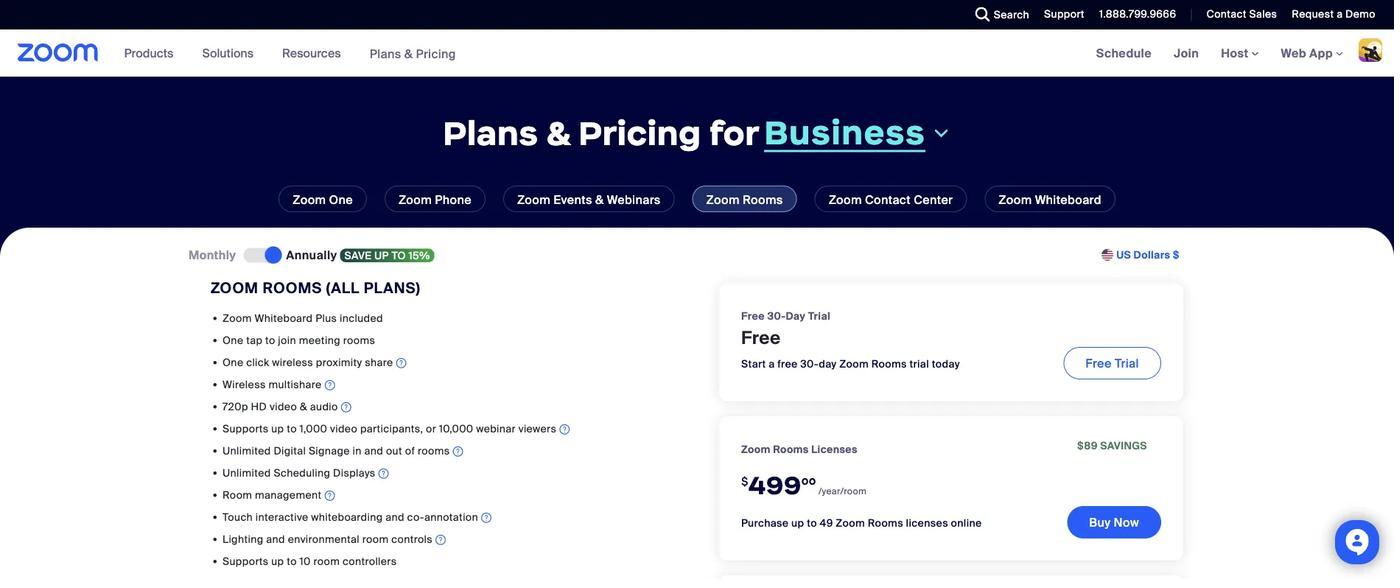 Task type: vqa. For each thing, say whether or not it's contained in the screenshot.
15%
yes



Task type: locate. For each thing, give the bounding box(es) containing it.
up inside supports up to 1,000 video participants, or 10,000 webinar viewers application
[[271, 422, 284, 436]]

$89 savings
[[1078, 439, 1148, 453]]

room up controllers
[[362, 532, 389, 546]]

1 horizontal spatial and
[[365, 444, 383, 458]]

0 vertical spatial pricing
[[416, 46, 456, 61]]

save
[[345, 249, 372, 262]]

trial
[[910, 357, 929, 371]]

unlimited for unlimited digital signage in and out of rooms
[[223, 444, 271, 458]]

rooms
[[343, 333, 375, 347], [418, 444, 450, 458]]

plans & pricing link
[[370, 46, 456, 61], [370, 46, 456, 61]]

room
[[362, 532, 389, 546], [314, 555, 340, 568]]

0 horizontal spatial pricing
[[416, 46, 456, 61]]

contact sales
[[1207, 7, 1278, 21]]

meeting
[[299, 333, 341, 347]]

free 30-day trial element
[[742, 308, 831, 324]]

0 vertical spatial supports
[[223, 422, 269, 436]]

to right tap
[[265, 333, 275, 347]]

a left free
[[769, 357, 775, 371]]

unlimited scheduling displays application
[[223, 466, 675, 483]]

1.888.799.9666 button up schedule
[[1089, 0, 1180, 29]]

trial
[[808, 309, 831, 323], [1115, 356, 1140, 371]]

and
[[365, 444, 383, 458], [386, 510, 405, 524], [266, 532, 285, 546]]

buy now link
[[1067, 506, 1162, 539]]

0 horizontal spatial room
[[314, 555, 340, 568]]

zoom rooms licenses
[[742, 443, 858, 456]]

0 vertical spatial $
[[1173, 248, 1180, 262]]

pricing inside product information navigation
[[416, 46, 456, 61]]

contact
[[1207, 7, 1247, 21], [865, 192, 911, 207]]

$ up purchase
[[742, 474, 749, 488]]

video down learn more about 720p hd video & audio "icon"
[[330, 422, 358, 436]]

rooms down or
[[418, 444, 450, 458]]

zoom for zoom phone
[[399, 192, 432, 207]]

rooms up 00
[[773, 443, 809, 456]]

1 horizontal spatial room
[[362, 532, 389, 546]]

1 vertical spatial video
[[330, 422, 358, 436]]

solutions
[[202, 45, 254, 61]]

0 vertical spatial unlimited
[[223, 444, 271, 458]]

0 vertical spatial a
[[1337, 7, 1343, 21]]

0 horizontal spatial and
[[266, 532, 285, 546]]

unlimited left 'digital'
[[223, 444, 271, 458]]

or
[[426, 422, 436, 436]]

0 vertical spatial room
[[362, 532, 389, 546]]

unlimited up room
[[223, 466, 271, 480]]

720p hd video & audio
[[223, 400, 338, 413]]

up left 49 at the right bottom of page
[[792, 517, 805, 530]]

banner containing products
[[0, 29, 1395, 78]]

up right save
[[374, 249, 389, 262]]

today
[[932, 357, 960, 371]]

a for request
[[1337, 7, 1343, 21]]

1 vertical spatial pricing
[[579, 112, 701, 154]]

web app button
[[1281, 45, 1344, 61]]

0 horizontal spatial whiteboard
[[255, 311, 313, 325]]

1 supports from the top
[[223, 422, 269, 436]]

0 horizontal spatial 30-
[[768, 309, 786, 323]]

0 horizontal spatial a
[[769, 357, 775, 371]]

demo
[[1346, 7, 1376, 21]]

0 horizontal spatial contact
[[865, 192, 911, 207]]

supports down 720p
[[223, 422, 269, 436]]

up for supports up to 1,000 video participants, or 10,000 webinar viewers
[[271, 422, 284, 436]]

zoom
[[293, 192, 326, 207], [399, 192, 432, 207], [517, 192, 551, 207], [707, 192, 740, 207], [829, 192, 862, 207], [999, 192, 1032, 207], [211, 279, 259, 297], [223, 311, 252, 325], [840, 357, 869, 371], [742, 443, 771, 456], [836, 517, 865, 530]]

1 horizontal spatial $
[[1173, 248, 1180, 262]]

to left 15%
[[392, 249, 406, 262]]

up left the 10
[[271, 555, 284, 568]]

0 horizontal spatial $
[[742, 474, 749, 488]]

& inside product information navigation
[[404, 46, 413, 61]]

1 vertical spatial a
[[769, 357, 775, 371]]

0 vertical spatial 30-
[[768, 309, 786, 323]]

one left tap
[[223, 333, 244, 347]]

included
[[340, 311, 383, 325]]

1 vertical spatial plans
[[443, 112, 538, 154]]

free for free trial
[[1086, 356, 1112, 371]]

0 vertical spatial free
[[742, 309, 765, 323]]

1 horizontal spatial contact
[[1207, 7, 1247, 21]]

0 horizontal spatial rooms
[[343, 333, 375, 347]]

0 vertical spatial plans
[[370, 46, 401, 61]]

unlimited inside application
[[223, 466, 271, 480]]

rooms inside application
[[418, 444, 450, 458]]

a left demo
[[1337, 7, 1343, 21]]

app
[[1310, 45, 1333, 61]]

join
[[278, 333, 296, 347]]

1 vertical spatial supports
[[223, 555, 269, 568]]

pricing
[[416, 46, 456, 61], [579, 112, 701, 154]]

to left the 1,000
[[287, 422, 297, 436]]

learn more about wireless multishare image
[[325, 378, 335, 393]]

1 vertical spatial unlimited
[[223, 466, 271, 480]]

$499 per year per room element
[[742, 461, 1067, 508]]

controllers
[[343, 555, 397, 568]]

learn more about touch interactive whiteboarding and co-annotation image
[[481, 511, 492, 525]]

30- right free
[[801, 357, 819, 371]]

search
[[994, 8, 1030, 21]]

learn more about room management image
[[325, 489, 335, 503]]

events
[[554, 192, 592, 207]]

&
[[404, 46, 413, 61], [546, 112, 571, 154], [595, 192, 604, 207], [300, 400, 307, 413]]

free 30-day trial
[[742, 309, 831, 323]]

now
[[1114, 515, 1140, 530]]

and left co-
[[386, 510, 405, 524]]

scheduling
[[274, 466, 330, 480]]

zoom one
[[293, 192, 353, 207]]

rooms for zoom rooms (all plans)
[[263, 279, 322, 297]]

room management
[[223, 488, 322, 502]]

tap
[[246, 333, 263, 347]]

room right the 10
[[314, 555, 340, 568]]

and down interactive on the bottom of page
[[266, 532, 285, 546]]

2 vertical spatial one
[[223, 356, 244, 369]]

to left the 10
[[287, 555, 297, 568]]

learn more about supports up to 1,000 video participants, or 10,000 webinar viewers image
[[560, 422, 570, 437]]

free
[[742, 309, 765, 323], [742, 326, 781, 349], [1086, 356, 1112, 371]]

zoom whiteboard plus included
[[223, 311, 383, 325]]

pricing for plans & pricing
[[416, 46, 456, 61]]

1 horizontal spatial pricing
[[579, 112, 701, 154]]

zoom for zoom whiteboard
[[999, 192, 1032, 207]]

0 vertical spatial whiteboard
[[1035, 192, 1102, 207]]

web
[[1281, 45, 1307, 61]]

a for start
[[769, 357, 775, 371]]

rooms inside 'element'
[[773, 443, 809, 456]]

rooms up zoom whiteboard plus included
[[263, 279, 322, 297]]

wireless
[[272, 356, 313, 369]]

learn more about 720p hd video & audio image
[[341, 400, 351, 415]]

viewers
[[519, 422, 557, 436]]

to for supports up to 1,000 video participants, or 10,000 webinar viewers
[[287, 422, 297, 436]]

1 horizontal spatial plans
[[443, 112, 538, 154]]

1 vertical spatial $
[[742, 474, 749, 488]]

rooms left "trial"
[[872, 357, 907, 371]]

one up annually save up to 15%
[[329, 192, 353, 207]]

wireless multishare
[[223, 378, 322, 391]]

request a demo link
[[1281, 0, 1395, 29], [1292, 7, 1376, 21]]

plans)
[[364, 279, 421, 297]]

free
[[778, 357, 798, 371]]

1 vertical spatial one
[[223, 333, 244, 347]]

banner
[[0, 29, 1395, 78]]

2 horizontal spatial and
[[386, 510, 405, 524]]

to left 49 at the right bottom of page
[[807, 517, 817, 530]]

plans & pricing
[[370, 46, 456, 61]]

0 horizontal spatial video
[[270, 400, 297, 413]]

2 vertical spatial free
[[1086, 356, 1112, 371]]

0 vertical spatial trial
[[808, 309, 831, 323]]

one up wireless at left
[[223, 356, 244, 369]]

zoom phone
[[399, 192, 472, 207]]

request
[[1292, 7, 1334, 21]]

1 horizontal spatial whiteboard
[[1035, 192, 1102, 207]]

up down 720p hd video & audio
[[271, 422, 284, 436]]

contact left center
[[865, 192, 911, 207]]

learn more about unlimited digital signage in and out of rooms image
[[453, 444, 463, 459]]

whiteboard for zoom whiteboard plus included
[[255, 311, 313, 325]]

contact sales link
[[1196, 0, 1281, 29], [1207, 7, 1278, 21]]

0 horizontal spatial trial
[[808, 309, 831, 323]]

1.888.799.9666 button
[[1089, 0, 1180, 29], [1100, 7, 1177, 21]]

$ right dollars at the right of the page
[[1173, 248, 1180, 262]]

30- up free
[[768, 309, 786, 323]]

49
[[820, 517, 833, 530]]

webinars
[[607, 192, 661, 207]]

zoom for zoom one
[[293, 192, 326, 207]]

rooms for zoom rooms
[[743, 192, 783, 207]]

product information navigation
[[113, 29, 467, 78]]

supports down lighting
[[223, 555, 269, 568]]

up
[[374, 249, 389, 262], [271, 422, 284, 436], [792, 517, 805, 530], [271, 555, 284, 568]]

10
[[300, 555, 311, 568]]

to inside application
[[287, 422, 297, 436]]

zoom inside 'element'
[[742, 443, 771, 456]]

1 vertical spatial free
[[742, 326, 781, 349]]

video
[[270, 400, 297, 413], [330, 422, 358, 436]]

video right "hd"
[[270, 400, 297, 413]]

savings
[[1101, 439, 1148, 453]]

learn more about unlimited scheduling displays image
[[379, 466, 389, 481]]

and right in
[[365, 444, 383, 458]]

zoom for zoom contact center
[[829, 192, 862, 207]]

touch interactive whiteboarding and co-annotation application
[[223, 510, 675, 527]]

1 horizontal spatial a
[[1337, 7, 1343, 21]]

unlimited inside application
[[223, 444, 271, 458]]

us dollars $ button
[[1117, 248, 1180, 263]]

0 horizontal spatial plans
[[370, 46, 401, 61]]

us dollars $
[[1117, 248, 1180, 262]]

1 vertical spatial whiteboard
[[255, 311, 313, 325]]

us
[[1117, 248, 1131, 262]]

499
[[749, 469, 802, 501]]

contact left sales
[[1207, 7, 1247, 21]]

2 unlimited from the top
[[223, 466, 271, 480]]

zoom for zoom whiteboard plus included
[[223, 311, 252, 325]]

plans & pricing for
[[443, 112, 760, 154]]

rooms inside tabs of zoom services tab list
[[743, 192, 783, 207]]

learn more about lighting and environmental room controls image
[[436, 533, 446, 548]]

proximity
[[316, 356, 362, 369]]

1 vertical spatial 30-
[[801, 357, 819, 371]]

1 vertical spatial rooms
[[418, 444, 450, 458]]

annotation
[[425, 510, 478, 524]]

zoom for zoom events & webinars
[[517, 192, 551, 207]]

licenses
[[906, 517, 949, 530]]

one inside one click wireless proximity share application
[[223, 356, 244, 369]]

free for free
[[742, 326, 781, 349]]

0 vertical spatial one
[[329, 192, 353, 207]]

whiteboard inside tabs of zoom services tab list
[[1035, 192, 1102, 207]]

zoom for zoom rooms (all plans)
[[211, 279, 259, 297]]

a
[[1337, 7, 1343, 21], [769, 357, 775, 371]]

licenses
[[812, 443, 858, 456]]

main content
[[0, 29, 1395, 579]]

2 supports from the top
[[223, 555, 269, 568]]

supports inside application
[[223, 422, 269, 436]]

0 vertical spatial video
[[270, 400, 297, 413]]

rooms down included
[[343, 333, 375, 347]]

request a demo
[[1292, 7, 1376, 21]]

1 horizontal spatial rooms
[[418, 444, 450, 458]]

resources button
[[282, 29, 348, 77]]

1 unlimited from the top
[[223, 444, 271, 458]]

30-
[[768, 309, 786, 323], [801, 357, 819, 371]]

$89
[[1078, 439, 1098, 453]]

day
[[819, 357, 837, 371]]

0 vertical spatial rooms
[[343, 333, 375, 347]]

1 vertical spatial trial
[[1115, 356, 1140, 371]]

1 vertical spatial and
[[386, 510, 405, 524]]

1 vertical spatial contact
[[865, 192, 911, 207]]

phone
[[435, 192, 472, 207]]

main content containing business
[[0, 29, 1395, 579]]

plans for plans & pricing
[[370, 46, 401, 61]]

rooms down for
[[743, 192, 783, 207]]

wireless multishare application
[[223, 377, 675, 395]]

whiteboard
[[1035, 192, 1102, 207], [255, 311, 313, 325]]

plans inside product information navigation
[[370, 46, 401, 61]]



Task type: describe. For each thing, give the bounding box(es) containing it.
tabs of zoom services tab list
[[22, 186, 1372, 212]]

0 vertical spatial and
[[365, 444, 383, 458]]

unlimited for unlimited scheduling displays
[[223, 466, 271, 480]]

1 vertical spatial room
[[314, 555, 340, 568]]

10,000
[[439, 422, 474, 436]]

1.888.799.9666 button up schedule link
[[1100, 7, 1177, 21]]

1 horizontal spatial trial
[[1115, 356, 1140, 371]]

zoom rooms (all plans)
[[211, 279, 421, 297]]

schedule
[[1097, 45, 1152, 61]]

audio
[[310, 400, 338, 413]]

solutions button
[[202, 29, 260, 77]]

touch
[[223, 510, 253, 524]]

start a free 30-day zoom rooms trial today
[[742, 357, 960, 371]]

plans for plans & pricing for
[[443, 112, 538, 154]]

products button
[[124, 29, 180, 77]]

to for purchase up to 49 zoom rooms licenses online
[[807, 517, 817, 530]]

click
[[246, 356, 269, 369]]

zoom whiteboard
[[999, 192, 1102, 207]]

& inside 720p hd video & audio application
[[300, 400, 307, 413]]

management
[[255, 488, 322, 502]]

touch interactive whiteboarding and co-annotation
[[223, 510, 478, 524]]

web app
[[1281, 45, 1333, 61]]

one tap to join meeting rooms
[[223, 333, 375, 347]]

purchase
[[742, 517, 789, 530]]

rooms for zoom rooms licenses
[[773, 443, 809, 456]]

online
[[951, 517, 982, 530]]

2 vertical spatial and
[[266, 532, 285, 546]]

products
[[124, 45, 174, 61]]

zoom rooms licenses element
[[742, 442, 858, 457]]

lighting and environmental room controls application
[[223, 532, 675, 549]]

room
[[223, 488, 252, 502]]

up for supports up to 10 room controllers
[[271, 555, 284, 568]]

supports for supports up to 10 room controllers
[[223, 555, 269, 568]]

search button
[[965, 0, 1033, 29]]

co-
[[407, 510, 425, 524]]

unlimited digital signage in and out of rooms application
[[223, 444, 675, 461]]

room inside application
[[362, 532, 389, 546]]

(all
[[326, 279, 360, 297]]

free trial
[[1086, 356, 1140, 371]]

room management application
[[223, 488, 675, 505]]

$ inside popup button
[[1173, 248, 1180, 262]]

up for purchase up to 49 zoom rooms licenses online
[[792, 517, 805, 530]]

join
[[1174, 45, 1199, 61]]

zoom logo image
[[18, 43, 98, 62]]

whiteboarding
[[311, 510, 383, 524]]

& inside tabs of zoom services tab list
[[595, 192, 604, 207]]

one inside tabs of zoom services tab list
[[329, 192, 353, 207]]

supports up to 10 room controllers
[[223, 555, 397, 568]]

buy now
[[1090, 515, 1140, 530]]

supports for supports up to 1,000 video participants, or 10,000 webinar viewers
[[223, 422, 269, 436]]

0 vertical spatial contact
[[1207, 7, 1247, 21]]

to for one tap to join meeting rooms
[[265, 333, 275, 347]]

unlimited digital signage in and out of rooms
[[223, 444, 450, 458]]

webinar
[[476, 422, 516, 436]]

one click wireless proximity share application
[[223, 355, 675, 372]]

free for free 30-day trial
[[742, 309, 765, 323]]

720p
[[223, 400, 248, 413]]

contact inside tabs of zoom services tab list
[[865, 192, 911, 207]]

learn more about one click wireless proximity share image
[[396, 356, 407, 371]]

participants,
[[360, 422, 423, 436]]

zoom contact center
[[829, 192, 953, 207]]

zoom for zoom rooms
[[707, 192, 740, 207]]

hd
[[251, 400, 267, 413]]

in
[[353, 444, 362, 458]]

wireless
[[223, 378, 266, 391]]

zoom rooms
[[707, 192, 783, 207]]

free trial link
[[1064, 347, 1162, 379]]

$ inside "$ 499 00 /year/room"
[[742, 474, 749, 488]]

purchase up to 49 zoom rooms licenses online
[[742, 517, 982, 530]]

start
[[742, 357, 766, 371]]

1 horizontal spatial 30-
[[801, 357, 819, 371]]

buy
[[1090, 515, 1111, 530]]

annually
[[286, 247, 337, 263]]

00
[[802, 475, 816, 487]]

15%
[[409, 249, 430, 262]]

1.888.799.9666
[[1100, 7, 1177, 21]]

host
[[1221, 45, 1252, 61]]

monthly
[[189, 247, 236, 263]]

supports up to 1,000 video participants, or 10,000 webinar viewers application
[[223, 422, 675, 439]]

1 horizontal spatial video
[[330, 422, 358, 436]]

lighting
[[223, 532, 264, 546]]

schedule link
[[1086, 29, 1163, 77]]

resources
[[282, 45, 341, 61]]

multishare
[[269, 378, 322, 391]]

interactive
[[256, 510, 309, 524]]

day
[[786, 309, 806, 323]]

supports up to 1,000 video participants, or 10,000 webinar viewers
[[223, 422, 557, 436]]

zoom for zoom rooms licenses
[[742, 443, 771, 456]]

one for one click wireless proximity share
[[223, 356, 244, 369]]

1,000
[[300, 422, 327, 436]]

one for one tap to join meeting rooms
[[223, 333, 244, 347]]

to for supports up to 10 room controllers
[[287, 555, 297, 568]]

dollars
[[1134, 248, 1171, 262]]

controls
[[392, 532, 433, 546]]

rooms left licenses
[[868, 517, 904, 530]]

zoom events & webinars
[[517, 192, 661, 207]]

signage
[[309, 444, 350, 458]]

host button
[[1221, 45, 1259, 61]]

whiteboard for zoom whiteboard
[[1035, 192, 1102, 207]]

share
[[365, 356, 393, 369]]

up inside annually save up to 15%
[[374, 249, 389, 262]]

meetings navigation
[[1086, 29, 1395, 78]]

pricing for plans & pricing for
[[579, 112, 701, 154]]

annually save up to 15%
[[286, 247, 430, 263]]

plus
[[316, 311, 337, 325]]

profile picture image
[[1359, 38, 1383, 62]]

support
[[1044, 7, 1085, 21]]

of
[[405, 444, 415, 458]]

720p hd video & audio application
[[223, 399, 675, 417]]

displays
[[333, 466, 376, 480]]

join link
[[1163, 29, 1210, 77]]

to inside annually save up to 15%
[[392, 249, 406, 262]]

down image
[[932, 124, 952, 142]]

digital
[[274, 444, 306, 458]]

center
[[914, 192, 953, 207]]



